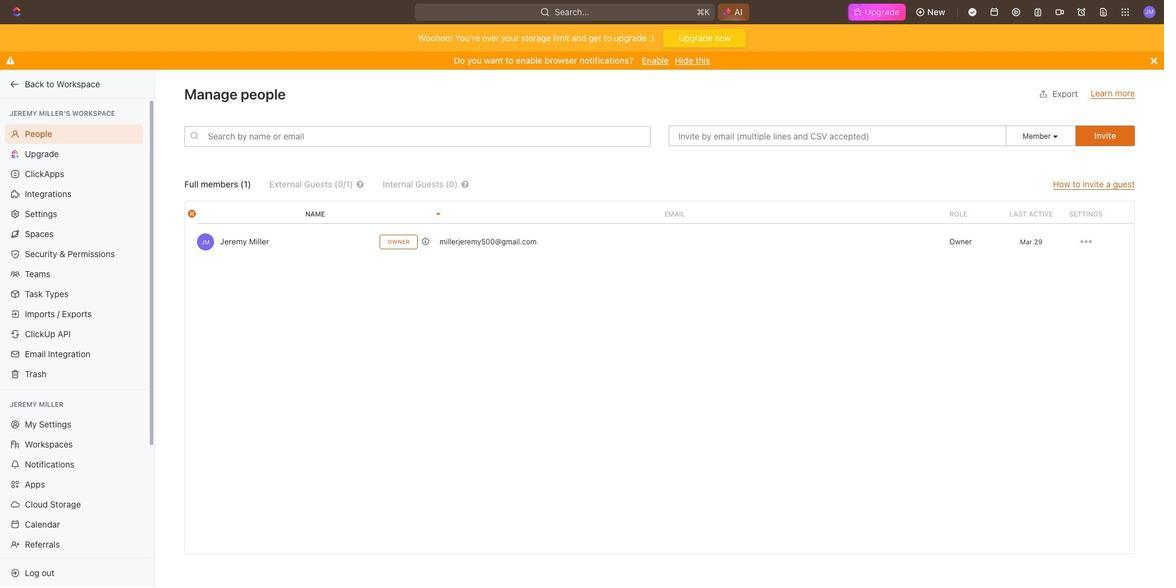 Task type: locate. For each thing, give the bounding box(es) containing it.
Invite by email (multiple lines and CSV accepted) text field
[[669, 126, 1007, 146]]

Search by name or email text field
[[184, 126, 651, 146]]



Task type: vqa. For each thing, say whether or not it's contained in the screenshot.
SEARCH BY NAME OR EMAIL text box
yes



